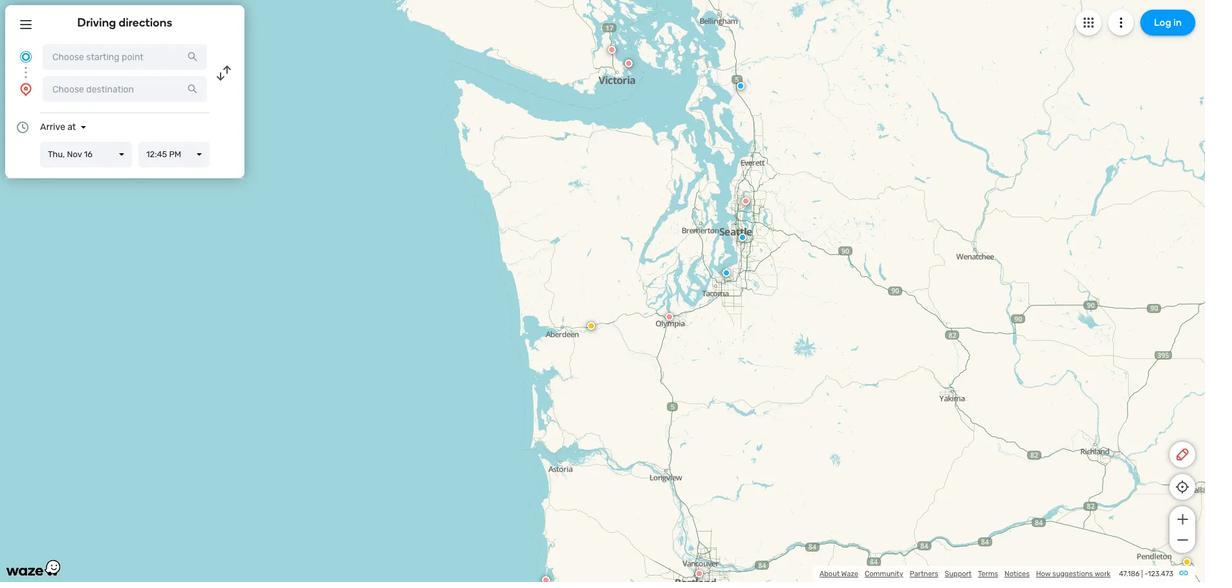 Task type: locate. For each thing, give the bounding box(es) containing it.
12:45 pm
[[146, 150, 181, 159]]

pencil image
[[1175, 447, 1191, 463]]

16
[[84, 150, 93, 159]]

notices
[[1005, 570, 1030, 579]]

47.186
[[1120, 570, 1140, 579]]

thu,
[[48, 150, 65, 159]]

0 vertical spatial police image
[[737, 82, 745, 90]]

hazard image
[[588, 322, 595, 330], [1184, 559, 1192, 566]]

nov
[[67, 150, 82, 159]]

how
[[1037, 570, 1051, 579]]

12:45
[[146, 150, 167, 159]]

1 vertical spatial police image
[[739, 234, 747, 241]]

0 vertical spatial road closed image
[[742, 197, 750, 205]]

road closed image
[[742, 197, 750, 205], [666, 313, 674, 321]]

thu, nov 16 list box
[[40, 142, 132, 168]]

support link
[[945, 570, 972, 579]]

police image
[[737, 82, 745, 90], [739, 234, 747, 241], [723, 269, 731, 277]]

at
[[67, 122, 76, 133]]

0 horizontal spatial road closed image
[[666, 313, 674, 321]]

0 vertical spatial hazard image
[[588, 322, 595, 330]]

support
[[945, 570, 972, 579]]

123.473
[[1149, 570, 1174, 579]]

current location image
[[18, 49, 34, 65]]

suggestions
[[1053, 570, 1094, 579]]

-
[[1145, 570, 1149, 579]]

partners
[[910, 570, 939, 579]]

1 horizontal spatial hazard image
[[1184, 559, 1192, 566]]

driving
[[77, 16, 116, 30]]

work
[[1095, 570, 1111, 579]]

zoom in image
[[1175, 512, 1191, 527]]

road closed image
[[608, 46, 616, 54], [625, 60, 633, 67], [696, 570, 704, 578], [542, 577, 550, 583]]

partners link
[[910, 570, 939, 579]]

directions
[[119, 16, 172, 30]]

1 vertical spatial road closed image
[[666, 313, 674, 321]]



Task type: vqa. For each thing, say whether or not it's contained in the screenshot.
Notices
yes



Task type: describe. For each thing, give the bounding box(es) containing it.
link image
[[1179, 568, 1190, 579]]

notices link
[[1005, 570, 1030, 579]]

about waze link
[[820, 570, 859, 579]]

driving directions
[[77, 16, 172, 30]]

clock image
[[15, 120, 30, 135]]

12:45 pm list box
[[139, 142, 210, 168]]

1 vertical spatial hazard image
[[1184, 559, 1192, 566]]

about
[[820, 570, 840, 579]]

how suggestions work link
[[1037, 570, 1111, 579]]

about waze community partners support terms notices how suggestions work
[[820, 570, 1111, 579]]

|
[[1142, 570, 1144, 579]]

waze
[[842, 570, 859, 579]]

community link
[[865, 570, 904, 579]]

terms link
[[979, 570, 999, 579]]

2 vertical spatial police image
[[723, 269, 731, 277]]

arrive
[[40, 122, 65, 133]]

Choose starting point text field
[[43, 44, 207, 70]]

1 horizontal spatial road closed image
[[742, 197, 750, 205]]

arrive at
[[40, 122, 76, 133]]

thu, nov 16
[[48, 150, 93, 159]]

0 horizontal spatial hazard image
[[588, 322, 595, 330]]

Choose destination text field
[[43, 76, 207, 102]]

pm
[[169, 150, 181, 159]]

47.186 | -123.473
[[1120, 570, 1174, 579]]

terms
[[979, 570, 999, 579]]

zoom out image
[[1175, 533, 1191, 548]]

location image
[[18, 82, 34, 97]]

community
[[865, 570, 904, 579]]



